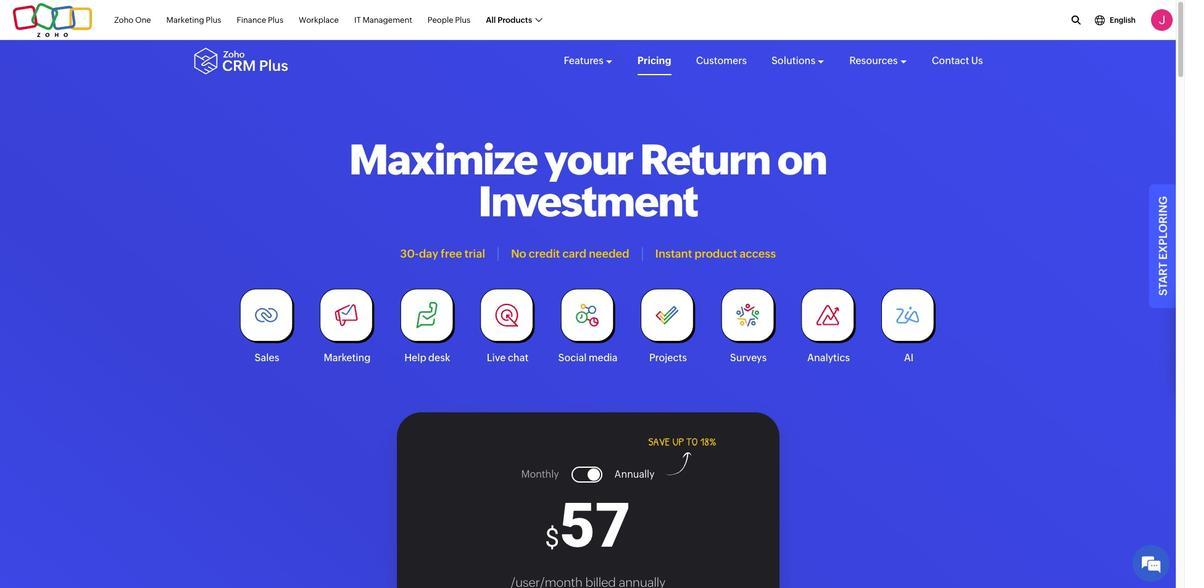 Task type: vqa. For each thing, say whether or not it's contained in the screenshot.
the $ at bottom
yes



Task type: describe. For each thing, give the bounding box(es) containing it.
workplace link
[[299, 8, 339, 32]]

maximize
[[349, 136, 537, 184]]

live chat
[[487, 352, 529, 364]]

$ 57
[[545, 490, 631, 563]]

sales
[[255, 352, 279, 364]]

contact us
[[932, 55, 983, 67]]

resources link
[[850, 47, 907, 75]]

zoho
[[114, 15, 133, 25]]

people
[[428, 15, 453, 25]]

credit
[[529, 248, 560, 261]]

save up to 18%
[[648, 437, 716, 450]]

management
[[363, 15, 412, 25]]

workplace
[[299, 15, 339, 25]]

live
[[487, 352, 506, 364]]

start
[[1157, 263, 1170, 296]]

help desk
[[405, 352, 450, 364]]

$
[[545, 524, 560, 554]]

it management link
[[354, 8, 412, 32]]

it
[[354, 15, 361, 25]]

english
[[1110, 16, 1136, 24]]

customers
[[696, 55, 747, 67]]

it management
[[354, 15, 412, 25]]

analytics
[[807, 352, 850, 364]]

one
[[135, 15, 151, 25]]

save
[[648, 437, 670, 450]]

zoho one link
[[114, 8, 151, 32]]

marketing plus
[[166, 15, 221, 25]]

30-
[[400, 248, 419, 261]]

maximize your return on investment
[[349, 136, 827, 226]]

annually
[[615, 469, 655, 481]]

features link
[[564, 47, 613, 75]]

social
[[558, 352, 587, 364]]

up
[[673, 437, 684, 450]]

all products link
[[486, 8, 541, 32]]

day
[[419, 248, 438, 261]]

all
[[486, 15, 496, 25]]

social media
[[558, 352, 618, 364]]

finance
[[237, 15, 266, 25]]

plus for people plus
[[455, 15, 471, 25]]

marketing plus link
[[166, 8, 221, 32]]



Task type: locate. For each thing, give the bounding box(es) containing it.
no credit card needed
[[511, 248, 629, 261]]

plus right finance at the left of the page
[[268, 15, 283, 25]]

0 horizontal spatial marketing
[[166, 15, 204, 25]]

trial
[[465, 248, 485, 261]]

plus right people
[[455, 15, 471, 25]]

people plus
[[428, 15, 471, 25]]

your
[[544, 136, 633, 184]]

pricing
[[638, 55, 671, 67]]

investment
[[478, 178, 698, 226]]

plus
[[206, 15, 221, 25], [268, 15, 283, 25], [455, 15, 471, 25]]

zoho crmplus logo image
[[193, 48, 289, 75]]

marketing for marketing
[[324, 352, 371, 364]]

products
[[498, 15, 532, 25]]

monthly
[[521, 469, 559, 481]]

access
[[740, 248, 776, 261]]

contact
[[932, 55, 969, 67]]

resources
[[850, 55, 898, 67]]

no
[[511, 248, 526, 261]]

james peterson image
[[1151, 9, 1173, 31]]

instant
[[655, 248, 692, 261]]

us
[[971, 55, 983, 67]]

marketing for marketing plus
[[166, 15, 204, 25]]

needed
[[589, 248, 629, 261]]

free
[[441, 248, 462, 261]]

30-day free trial
[[400, 248, 485, 261]]

solutions link
[[772, 47, 825, 75]]

card
[[563, 248, 586, 261]]

3 plus from the left
[[455, 15, 471, 25]]

people plus link
[[428, 8, 471, 32]]

1 vertical spatial marketing
[[324, 352, 371, 364]]

0 vertical spatial marketing
[[166, 15, 204, 25]]

marketing
[[166, 15, 204, 25], [324, 352, 371, 364]]

plus for marketing plus
[[206, 15, 221, 25]]

return
[[640, 136, 770, 184]]

desk
[[428, 352, 450, 364]]

exploring
[[1157, 197, 1170, 260]]

all products
[[486, 15, 532, 25]]

2 plus from the left
[[268, 15, 283, 25]]

surveys
[[730, 352, 767, 364]]

57
[[560, 490, 631, 563]]

customers link
[[696, 47, 747, 75]]

ai
[[904, 352, 914, 364]]

chat
[[508, 352, 529, 364]]

to
[[687, 437, 698, 450]]

product
[[695, 248, 737, 261]]

instant product access
[[655, 248, 776, 261]]

plus left finance at the left of the page
[[206, 15, 221, 25]]

plus for finance plus
[[268, 15, 283, 25]]

18%
[[700, 437, 716, 450]]

finance plus link
[[237, 8, 283, 32]]

media
[[589, 352, 618, 364]]

start exploring
[[1157, 197, 1170, 296]]

2 horizontal spatial plus
[[455, 15, 471, 25]]

pricing link
[[638, 47, 671, 75]]

features
[[564, 55, 604, 67]]

0 horizontal spatial plus
[[206, 15, 221, 25]]

on
[[777, 136, 827, 184]]

help
[[405, 352, 426, 364]]

projects
[[649, 352, 687, 364]]

1 plus from the left
[[206, 15, 221, 25]]

zoho one
[[114, 15, 151, 25]]

1 horizontal spatial marketing
[[324, 352, 371, 364]]

finance plus
[[237, 15, 283, 25]]

contact us link
[[932, 47, 983, 75]]

1 horizontal spatial plus
[[268, 15, 283, 25]]

solutions
[[772, 55, 816, 67]]



